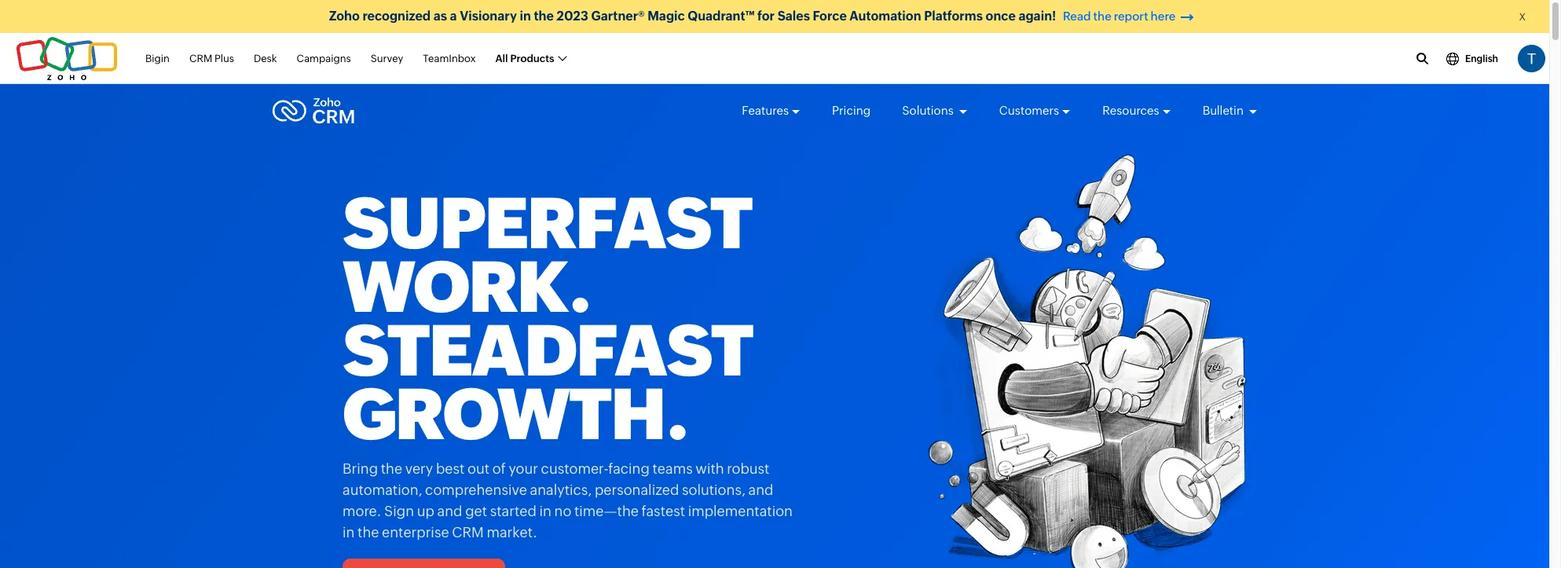 Task type: describe. For each thing, give the bounding box(es) containing it.
pricing
[[832, 104, 871, 117]]

customers
[[999, 104, 1059, 117]]

a
[[450, 9, 457, 24]]

solutions,
[[682, 482, 746, 498]]

pricing link
[[832, 90, 871, 132]]

personalized
[[595, 482, 679, 498]]

again!
[[1019, 9, 1056, 24]]

once
[[986, 9, 1016, 24]]

force
[[813, 9, 847, 24]]

bigin
[[145, 52, 170, 64]]

desk
[[254, 52, 277, 64]]

all products
[[495, 52, 554, 64]]

analytics,
[[530, 482, 592, 498]]

read
[[1063, 9, 1091, 23]]

gartner®
[[591, 9, 645, 24]]

robust
[[727, 460, 770, 477]]

sales
[[778, 9, 810, 24]]

best
[[436, 460, 465, 477]]

zoho crm logo image
[[272, 94, 355, 128]]

features link
[[742, 90, 801, 132]]

all products link
[[495, 44, 566, 73]]

teams
[[653, 460, 693, 477]]

crm plus
[[189, 52, 234, 64]]

1 vertical spatial in
[[539, 503, 552, 519]]

resources link
[[1103, 90, 1171, 132]]

plus
[[214, 52, 234, 64]]

the inside zoho recognized as a visionary in the 2023 gartner® magic quadrant™ for sales force automation platforms once again! read the report here
[[1093, 9, 1112, 23]]

products
[[510, 52, 554, 64]]

0 horizontal spatial crm
[[189, 52, 212, 64]]

platforms
[[924, 9, 983, 24]]

read the report here link
[[1059, 9, 1197, 24]]

the down more.
[[358, 524, 379, 541]]

all
[[495, 52, 508, 64]]

sign
[[384, 503, 414, 519]]

bring
[[343, 460, 378, 477]]

1 vertical spatial and
[[437, 503, 462, 519]]

campaigns
[[297, 52, 351, 64]]

crm inside the superfast work. steadfast growth. bring the very best out of your customer-facing teams with robust automation, comprehensive analytics, personalized solutions, and more. sign up and get started in no time—the fastest implementation in the enterprise crm market.
[[452, 524, 484, 541]]

work.
[[343, 247, 591, 328]]

campaigns link
[[297, 44, 351, 73]]

the up automation,
[[381, 460, 402, 477]]

implementation
[[688, 503, 793, 519]]

growth.
[[343, 374, 688, 455]]

time—the
[[574, 503, 639, 519]]

bulletin link
[[1203, 90, 1258, 132]]

steadfast
[[343, 310, 753, 391]]

started
[[490, 503, 537, 519]]

facing
[[608, 460, 650, 477]]

automation
[[850, 9, 921, 24]]

magic
[[648, 9, 685, 24]]

2023
[[557, 9, 589, 24]]

fastest
[[642, 503, 685, 519]]

the left 2023
[[534, 9, 554, 24]]

as
[[433, 9, 447, 24]]

automation,
[[343, 482, 422, 498]]

tara schultz image
[[1518, 45, 1546, 72]]



Task type: vqa. For each thing, say whether or not it's contained in the screenshot.
Product
no



Task type: locate. For each thing, give the bounding box(es) containing it.
crm left plus
[[189, 52, 212, 64]]

enterprise
[[382, 524, 449, 541]]

crm down get at the left bottom
[[452, 524, 484, 541]]

zoho
[[329, 9, 360, 24]]

superfast
[[343, 183, 752, 264]]

x
[[1519, 11, 1526, 23]]

and down robust
[[748, 482, 774, 498]]

in right visionary
[[520, 9, 531, 24]]

in
[[520, 9, 531, 24], [539, 503, 552, 519], [343, 524, 355, 541]]

in left no at the bottom
[[539, 503, 552, 519]]

teaminbox link
[[423, 44, 476, 73]]

superfast work. steadfast growth. bring the very best out of your customer-facing teams with robust automation, comprehensive analytics, personalized solutions, and more. sign up and get started in no time—the fastest implementation in the enterprise crm market.
[[343, 183, 793, 541]]

customer-
[[541, 460, 608, 477]]

survey link
[[371, 44, 403, 73]]

bigin link
[[145, 44, 170, 73]]

desk link
[[254, 44, 277, 73]]

for
[[758, 9, 775, 24]]

report
[[1114, 9, 1148, 23]]

zoho recognized as a visionary in the 2023 gartner® magic quadrant™ for sales force automation platforms once again! read the report here
[[329, 9, 1176, 24]]

0 horizontal spatial and
[[437, 503, 462, 519]]

more.
[[343, 503, 381, 519]]

the right read
[[1093, 9, 1112, 23]]

1 horizontal spatial in
[[520, 9, 531, 24]]

the
[[534, 9, 554, 24], [1093, 9, 1112, 23], [381, 460, 402, 477], [358, 524, 379, 541]]

quadrant™
[[688, 9, 755, 24]]

and
[[748, 482, 774, 498], [437, 503, 462, 519]]

of
[[492, 460, 506, 477]]

0 horizontal spatial in
[[343, 524, 355, 541]]

recognized
[[363, 9, 431, 24]]

1 horizontal spatial crm
[[452, 524, 484, 541]]

0 vertical spatial and
[[748, 482, 774, 498]]

with
[[696, 460, 724, 477]]

and right up
[[437, 503, 462, 519]]

english
[[1465, 53, 1498, 64]]

2 horizontal spatial in
[[539, 503, 552, 519]]

1 horizontal spatial and
[[748, 482, 774, 498]]

teaminbox
[[423, 52, 476, 64]]

crm home banner image
[[893, 154, 1250, 568]]

0 vertical spatial crm
[[189, 52, 212, 64]]

2 vertical spatial in
[[343, 524, 355, 541]]

features
[[742, 104, 789, 117]]

1 vertical spatial crm
[[452, 524, 484, 541]]

comprehensive
[[425, 482, 527, 498]]

solutions
[[902, 104, 956, 117]]

visionary
[[460, 9, 517, 24]]

in down more.
[[343, 524, 355, 541]]

bulletin
[[1203, 104, 1246, 117]]

no
[[554, 503, 572, 519]]

0 vertical spatial in
[[520, 9, 531, 24]]

crm plus link
[[189, 44, 234, 73]]

survey
[[371, 52, 403, 64]]

crm
[[189, 52, 212, 64], [452, 524, 484, 541]]

solutions link
[[902, 90, 968, 132]]

market.
[[487, 524, 537, 541]]

up
[[417, 503, 434, 519]]

get
[[465, 503, 487, 519]]

here
[[1151, 9, 1176, 23]]

resources
[[1103, 104, 1160, 117]]

your
[[509, 460, 538, 477]]

very
[[405, 460, 433, 477]]

out
[[468, 460, 490, 477]]



